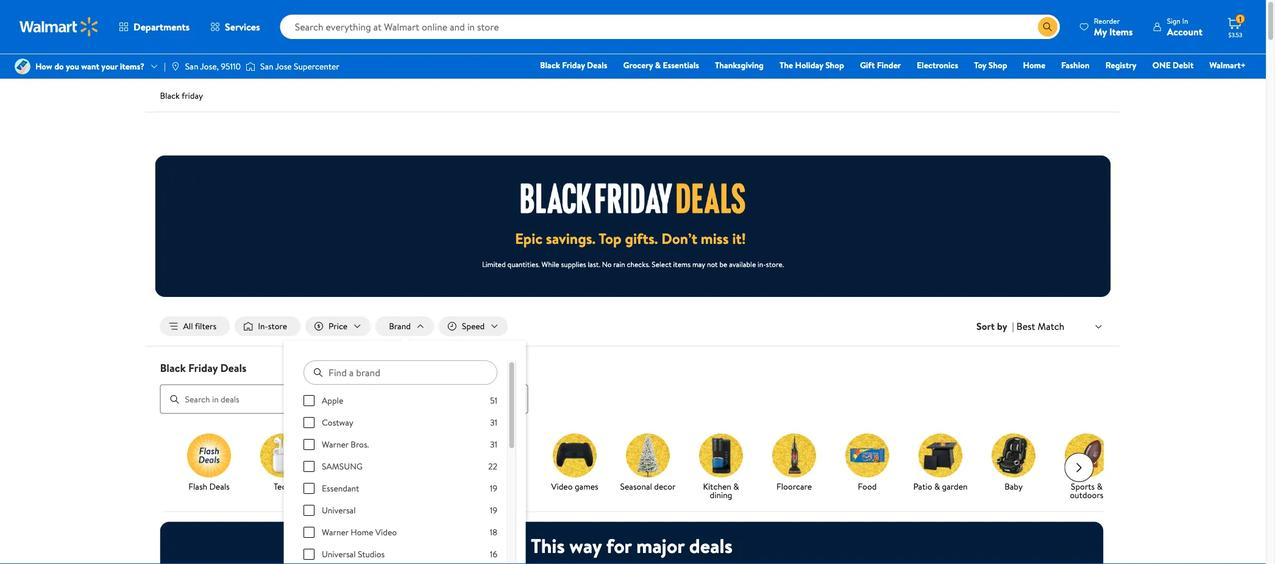 Task type: describe. For each thing, give the bounding box(es) containing it.
top
[[599, 228, 622, 249]]

0 vertical spatial |
[[164, 60, 166, 72]]

shop food image
[[846, 433, 889, 477]]

for
[[607, 532, 632, 560]]

epic savings. top gifts. don't miss it!
[[515, 228, 746, 249]]

toy shop link
[[969, 59, 1013, 72]]

0 horizontal spatial fashion link
[[470, 433, 533, 493]]

limited quantities. while supplies last. no rain checks. select items may not be available in-store.
[[482, 259, 784, 269]]

costway
[[322, 417, 353, 428]]

games
[[575, 480, 598, 492]]

in-
[[258, 320, 268, 332]]

tech link
[[250, 433, 314, 493]]

flash deals link
[[177, 433, 241, 493]]

flash deals
[[188, 480, 229, 492]]

one debit
[[1153, 59, 1194, 71]]

rain
[[614, 259, 626, 269]]

next slide for chipmodulewithimages list image
[[1065, 453, 1094, 482]]

samsung
[[322, 460, 363, 472]]

how do you want your items?
[[35, 60, 145, 72]]

1 horizontal spatial black friday deals
[[540, 59, 608, 71]]

it!
[[733, 228, 746, 249]]

2 shop from the left
[[989, 59, 1008, 71]]

universal studios
[[322, 548, 385, 560]]

food
[[858, 480, 877, 492]]

sports
[[1071, 480, 1095, 492]]

do
[[54, 60, 64, 72]]

shop floorcare image
[[772, 433, 816, 477]]

friday
[[182, 90, 203, 102]]

Search in deals search field
[[160, 385, 528, 414]]

limited
[[482, 259, 506, 269]]

gift finder link
[[855, 59, 907, 72]]

warner bros.
[[322, 439, 369, 450]]

may
[[693, 259, 706, 269]]

store
[[268, 320, 287, 332]]

registry
[[1106, 59, 1137, 71]]

toy
[[975, 59, 987, 71]]

video inside video games link
[[551, 480, 573, 492]]

last.
[[588, 259, 601, 269]]

be
[[720, 259, 728, 269]]

reorder
[[1095, 16, 1120, 26]]

patio
[[913, 480, 932, 492]]

supplies
[[561, 259, 586, 269]]

shop toys image
[[333, 433, 377, 477]]

quantities.
[[508, 259, 540, 269]]

miss
[[701, 228, 729, 249]]

outdoors
[[1070, 489, 1104, 501]]

31 for warner bros.
[[490, 439, 497, 450]]

no
[[602, 259, 612, 269]]

this
[[531, 532, 565, 560]]

warner for warner home video
[[322, 526, 349, 538]]

warner for warner bros.
[[322, 439, 349, 450]]

flash deals image
[[187, 433, 231, 477]]

kitchen
[[703, 480, 731, 492]]

decor
[[654, 480, 676, 492]]

shop seasonal image
[[626, 433, 670, 477]]

how
[[35, 60, 52, 72]]

deals inside search box
[[220, 360, 247, 375]]

tech
[[274, 480, 291, 492]]

bros.
[[351, 439, 369, 450]]

black inside search box
[[160, 360, 186, 375]]

items?
[[120, 60, 145, 72]]

Black Friday Deals search field
[[145, 360, 1121, 414]]

shop kitchen & dining image
[[699, 433, 743, 477]]

thanksgiving link
[[710, 59, 770, 72]]

patio & garden link
[[909, 433, 972, 493]]

sort and filter section element
[[145, 307, 1121, 346]]

best match
[[1017, 319, 1065, 333]]

toys
[[347, 480, 363, 492]]

toys link
[[324, 433, 387, 493]]

flash
[[188, 480, 207, 492]]

debit
[[1173, 59, 1194, 71]]

way
[[570, 532, 602, 560]]

16
[[490, 548, 497, 560]]

home link
[[1018, 59, 1052, 72]]

shop patio & garden image
[[919, 433, 963, 477]]

price button
[[306, 317, 371, 336]]

all
[[183, 320, 193, 332]]

sign
[[1168, 16, 1181, 26]]

seasonal
[[620, 480, 652, 492]]

universal for universal
[[322, 504, 356, 516]]

gifts.
[[625, 228, 658, 249]]

in-store
[[258, 320, 287, 332]]

my
[[1095, 25, 1107, 38]]

all filters
[[183, 320, 217, 332]]

walmart black friday deals for days image
[[521, 183, 746, 214]]

$3.53
[[1229, 30, 1243, 39]]

& for outdoors
[[1097, 480, 1103, 492]]

sort
[[977, 320, 995, 333]]

jose,
[[200, 60, 219, 72]]

speed button
[[439, 317, 508, 336]]

dining
[[710, 489, 732, 501]]

search icon image
[[1043, 22, 1053, 32]]

friday inside black friday deals search box
[[188, 360, 218, 375]]

Walmart Site-Wide search field
[[280, 15, 1060, 39]]

checks.
[[627, 259, 650, 269]]

food link
[[836, 433, 899, 493]]

kitchen & dining
[[703, 480, 739, 501]]



Task type: vqa. For each thing, say whether or not it's contained in the screenshot.
sellers related to Marketplace
no



Task type: locate. For each thing, give the bounding box(es) containing it.
by
[[998, 320, 1008, 333]]

baby
[[1005, 480, 1023, 492]]

| right by
[[1013, 320, 1015, 333]]

brand
[[389, 320, 411, 332]]

2 vertical spatial black
[[160, 360, 186, 375]]

0 vertical spatial 31
[[490, 417, 497, 428]]

None checkbox
[[303, 439, 314, 450], [303, 461, 314, 472], [303, 483, 314, 494], [303, 439, 314, 450], [303, 461, 314, 472], [303, 483, 314, 494]]

&
[[655, 59, 661, 71], [733, 480, 739, 492], [934, 480, 940, 492], [1097, 480, 1103, 492]]

& for dining
[[733, 480, 739, 492]]

2 warner from the top
[[322, 526, 349, 538]]

None checkbox
[[303, 395, 314, 406], [303, 417, 314, 428], [303, 505, 314, 516], [303, 527, 314, 538], [303, 549, 314, 560], [303, 395, 314, 406], [303, 417, 314, 428], [303, 505, 314, 516], [303, 527, 314, 538], [303, 549, 314, 560]]

0 vertical spatial home
[[1024, 59, 1046, 71]]

seasonal decor link
[[616, 433, 680, 493]]

1 vertical spatial deals
[[220, 360, 247, 375]]

home down clear search field text icon
[[1024, 59, 1046, 71]]

1 vertical spatial black friday deals
[[160, 360, 247, 375]]

deals right flash
[[209, 480, 229, 492]]

31 for costway
[[490, 417, 497, 428]]

1 vertical spatial 19
[[490, 504, 497, 516]]

video left the "games"
[[551, 480, 573, 492]]

fashion
[[1062, 59, 1090, 71], [488, 480, 516, 492]]

1 san from the left
[[185, 60, 198, 72]]

walmart image
[[20, 17, 99, 37]]

match
[[1038, 319, 1065, 333]]

floorcare link
[[763, 433, 826, 493]]

san
[[185, 60, 198, 72], [260, 60, 274, 72]]

19 for universal
[[490, 504, 497, 516]]

31 down 51
[[490, 417, 497, 428]]

sort by |
[[977, 320, 1015, 333]]

holiday
[[796, 59, 824, 71]]

0 vertical spatial video
[[551, 480, 573, 492]]

black friday deals
[[540, 59, 608, 71], [160, 360, 247, 375]]

& for garden
[[934, 480, 940, 492]]

1 horizontal spatial video
[[551, 480, 573, 492]]

deals left grocery
[[587, 59, 608, 71]]

1 horizontal spatial fashion
[[1062, 59, 1090, 71]]

san jose supercenter
[[260, 60, 340, 72]]

1 horizontal spatial  image
[[246, 60, 256, 73]]

shop
[[826, 59, 845, 71], [989, 59, 1008, 71]]

universal down essendant
[[322, 504, 356, 516]]

jose
[[275, 60, 292, 72]]

filters
[[195, 320, 217, 332]]

1 vertical spatial home
[[351, 526, 373, 538]]

search image
[[170, 394, 180, 404]]

1
[[1240, 14, 1242, 24]]

grocery & essentials
[[624, 59, 699, 71]]

19
[[490, 482, 497, 494], [490, 504, 497, 516]]

grocery & essentials link
[[618, 59, 705, 72]]

0 vertical spatial fashion link
[[1056, 59, 1096, 72]]

0 vertical spatial fashion
[[1062, 59, 1090, 71]]

0 horizontal spatial video
[[375, 526, 397, 538]]

& right patio
[[934, 480, 940, 492]]

major
[[637, 532, 685, 560]]

2 san from the left
[[260, 60, 274, 72]]

shop video games image
[[553, 433, 597, 477]]

home inside group
[[351, 526, 373, 538]]

1 vertical spatial universal
[[322, 548, 356, 560]]

group
[[303, 395, 497, 564]]

fashion link
[[1056, 59, 1096, 72], [470, 433, 533, 493]]

shop fashion image
[[480, 433, 524, 477]]

all filters button
[[160, 317, 230, 336]]

deals
[[587, 59, 608, 71], [220, 360, 247, 375], [209, 480, 229, 492]]

registry link
[[1101, 59, 1143, 72]]

2 31 from the top
[[490, 439, 497, 450]]

& right dining
[[733, 480, 739, 492]]

2 universal from the top
[[322, 548, 356, 560]]

the
[[780, 59, 794, 71]]

price
[[329, 320, 348, 332]]

& inside "link"
[[934, 480, 940, 492]]

friday
[[562, 59, 585, 71], [188, 360, 218, 375]]

home inside home link
[[1024, 59, 1046, 71]]

speed
[[462, 320, 485, 332]]

0 vertical spatial friday
[[562, 59, 585, 71]]

& for essentials
[[655, 59, 661, 71]]

0 horizontal spatial san
[[185, 60, 198, 72]]

best
[[1017, 319, 1036, 333]]

universal
[[322, 504, 356, 516], [322, 548, 356, 560]]

1 horizontal spatial home
[[1024, 59, 1046, 71]]

0 horizontal spatial home
[[351, 526, 373, 538]]

in-
[[758, 259, 766, 269]]

sign in account
[[1168, 16, 1203, 38]]

& right sports
[[1097, 480, 1103, 492]]

 image right 95110 in the left top of the page
[[246, 60, 256, 73]]

essendant
[[322, 482, 359, 494]]

1 universal from the top
[[322, 504, 356, 516]]

best match button
[[1015, 318, 1107, 334]]

31
[[490, 417, 497, 428], [490, 439, 497, 450]]

95110
[[221, 60, 241, 72]]

epic
[[515, 228, 543, 249]]

0 vertical spatial universal
[[322, 504, 356, 516]]

18
[[490, 526, 497, 538]]

san for san jose supercenter
[[260, 60, 274, 72]]

|
[[164, 60, 166, 72], [1013, 320, 1015, 333]]

0 horizontal spatial shop
[[826, 59, 845, 71]]

baby link
[[982, 433, 1046, 493]]

thanksgiving
[[715, 59, 764, 71]]

departments button
[[109, 12, 200, 41]]

0 horizontal spatial fashion
[[488, 480, 516, 492]]

while
[[542, 259, 560, 269]]

black friday deals inside search box
[[160, 360, 247, 375]]

1 shop from the left
[[826, 59, 845, 71]]

Search search field
[[280, 15, 1060, 39]]

universal down warner home video
[[322, 548, 356, 560]]

san left jose
[[260, 60, 274, 72]]

 image
[[246, 60, 256, 73], [171, 62, 180, 71]]

1 horizontal spatial |
[[1013, 320, 1015, 333]]

19 down 22
[[490, 482, 497, 494]]

| inside the sort and filter section element
[[1013, 320, 1015, 333]]

shop right holiday at the right of page
[[826, 59, 845, 71]]

31 up 22
[[490, 439, 497, 450]]

51
[[490, 395, 497, 407]]

video up studios
[[375, 526, 397, 538]]

toy shop
[[975, 59, 1008, 71]]

video games link
[[543, 433, 606, 493]]

1 vertical spatial friday
[[188, 360, 218, 375]]

0 vertical spatial deals
[[587, 59, 608, 71]]

patio & garden
[[913, 480, 968, 492]]

0 horizontal spatial |
[[164, 60, 166, 72]]

1 horizontal spatial shop
[[989, 59, 1008, 71]]

black
[[540, 59, 560, 71], [160, 90, 180, 102], [160, 360, 186, 375]]

fashion down 22
[[488, 480, 516, 492]]

1 19 from the top
[[490, 482, 497, 494]]

1 vertical spatial warner
[[322, 526, 349, 538]]

garden
[[942, 480, 968, 492]]

account
[[1168, 25, 1203, 38]]

 image for san jose supercenter
[[246, 60, 256, 73]]

0 horizontal spatial friday
[[188, 360, 218, 375]]

store.
[[766, 259, 784, 269]]

deals down in-store button on the bottom
[[220, 360, 247, 375]]

services button
[[200, 12, 271, 41]]

 image up black friday
[[171, 62, 180, 71]]

19 up the 18
[[490, 504, 497, 516]]

items
[[674, 259, 691, 269]]

& inside kitchen & dining
[[733, 480, 739, 492]]

2 19 from the top
[[490, 504, 497, 516]]

1 vertical spatial black
[[160, 90, 180, 102]]

want
[[81, 60, 99, 72]]

| right "items?"
[[164, 60, 166, 72]]

warner down costway
[[322, 439, 349, 450]]

the holiday shop link
[[774, 59, 850, 72]]

shop baby image
[[992, 433, 1036, 477]]

san jose, 95110
[[185, 60, 241, 72]]

not
[[707, 259, 718, 269]]

universal for universal studios
[[322, 548, 356, 560]]

Find a brand search field
[[303, 360, 497, 385]]

0 vertical spatial 19
[[490, 482, 497, 494]]

1 vertical spatial fashion
[[488, 480, 516, 492]]

reorder my items
[[1095, 16, 1134, 38]]

& inside the sports & outdoors
[[1097, 480, 1103, 492]]

shop tech image
[[260, 433, 304, 477]]

0 horizontal spatial  image
[[171, 62, 180, 71]]

shop sports & outdoors image
[[1065, 433, 1109, 477]]

1 31 from the top
[[490, 417, 497, 428]]

19 for essendant
[[490, 482, 497, 494]]

floorcare
[[777, 480, 812, 492]]

warner
[[322, 439, 349, 450], [322, 526, 349, 538]]

seasonal decor
[[620, 480, 676, 492]]

1 vertical spatial |
[[1013, 320, 1015, 333]]

san for san jose, 95110
[[185, 60, 198, 72]]

in-store button
[[235, 317, 301, 336]]

1 vertical spatial fashion link
[[470, 433, 533, 493]]

this way for major deals
[[531, 532, 733, 560]]

apple
[[322, 395, 343, 407]]

items
[[1110, 25, 1134, 38]]

0 vertical spatial black
[[540, 59, 560, 71]]

home up universal studios
[[351, 526, 373, 538]]

black friday deals link
[[535, 59, 613, 72]]

gift finder
[[860, 59, 901, 71]]

1 horizontal spatial san
[[260, 60, 274, 72]]

finder
[[877, 59, 901, 71]]

walmart+ link
[[1205, 59, 1252, 72]]

brand button
[[376, 317, 434, 336]]

group containing apple
[[303, 395, 497, 564]]

electronics link
[[912, 59, 964, 72]]

clear search field text image
[[1024, 22, 1034, 32]]

warner up universal studios
[[322, 526, 349, 538]]

2 vertical spatial deals
[[209, 480, 229, 492]]

gift
[[860, 59, 875, 71]]

0 vertical spatial black friday deals
[[540, 59, 608, 71]]

 image for san jose, 95110
[[171, 62, 180, 71]]

1 warner from the top
[[322, 439, 349, 450]]

1 vertical spatial video
[[375, 526, 397, 538]]

grocery
[[624, 59, 653, 71]]

san left jose,
[[185, 60, 198, 72]]

savings.
[[546, 228, 596, 249]]

in
[[1183, 16, 1189, 26]]

fashion right home link
[[1062, 59, 1090, 71]]

0 vertical spatial warner
[[322, 439, 349, 450]]

1 vertical spatial 31
[[490, 439, 497, 450]]

1 horizontal spatial fashion link
[[1056, 59, 1096, 72]]

1 horizontal spatial friday
[[562, 59, 585, 71]]

sports & outdoors
[[1070, 480, 1104, 501]]

friday inside black friday deals link
[[562, 59, 585, 71]]

0 horizontal spatial black friday deals
[[160, 360, 247, 375]]

 image
[[15, 59, 30, 74]]

& right grocery
[[655, 59, 661, 71]]

shop right "toy"
[[989, 59, 1008, 71]]



